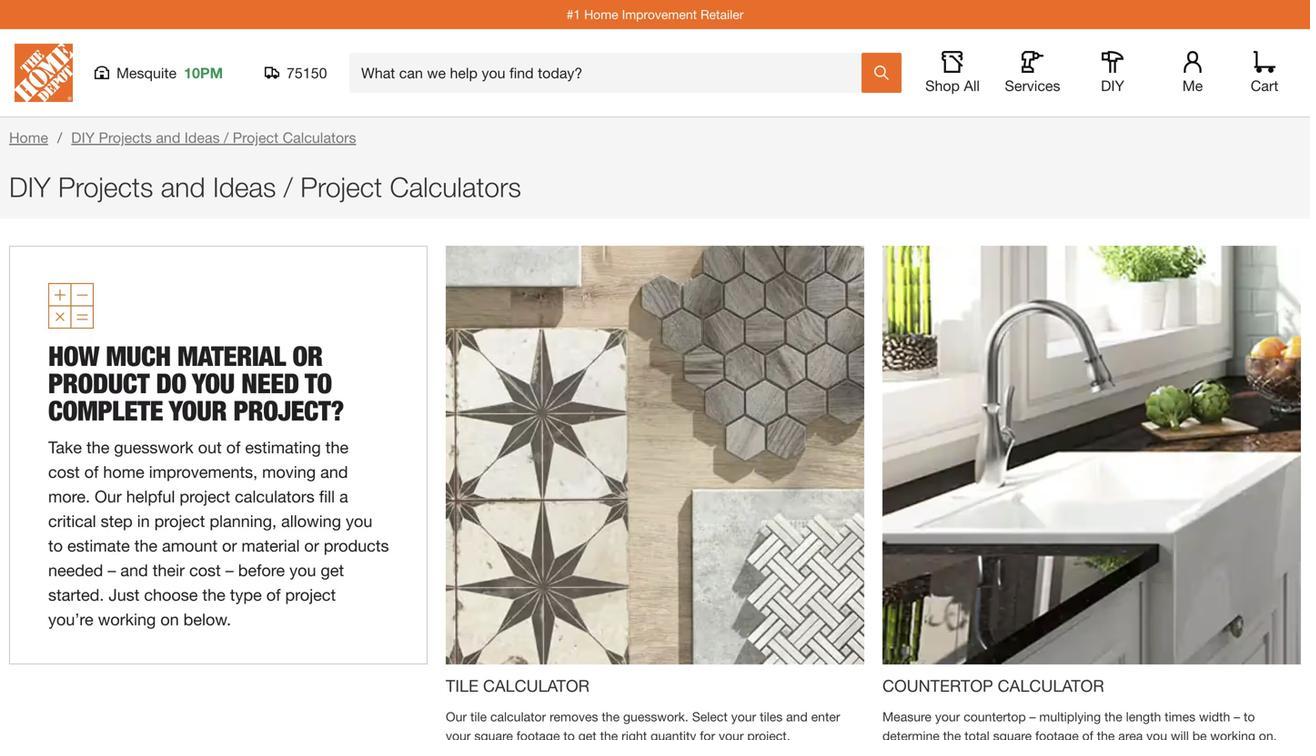 Task type: vqa. For each thing, say whether or not it's contained in the screenshot.
Tool to the left
no



Task type: locate. For each thing, give the bounding box(es) containing it.
measure
[[883, 709, 932, 724]]

1 horizontal spatial to
[[1244, 709, 1256, 724]]

length
[[1127, 709, 1162, 724]]

diy projects and ideas / project calculators down diy projects and ideas / project calculators link
[[9, 171, 522, 203]]

–
[[1030, 709, 1036, 724], [1235, 709, 1241, 724]]

our tile calculator removes the guesswork. select your tiles and enter your square footage to get the right quantity for your project.
[[446, 709, 841, 740]]

1 vertical spatial home
[[9, 129, 48, 146]]

calculator for tile calculator
[[483, 676, 590, 695]]

2 – from the left
[[1235, 709, 1241, 724]]

ideas down diy projects and ideas / project calculators link
[[213, 171, 276, 203]]

1 horizontal spatial square
[[994, 728, 1032, 740]]

projects
[[99, 129, 152, 146], [58, 171, 153, 203]]

how much material or product do you need to complete your project? image
[[9, 246, 428, 665]]

quantity
[[651, 728, 697, 740]]

diy
[[1102, 77, 1125, 94], [71, 129, 95, 146], [9, 171, 51, 203]]

0 horizontal spatial square
[[475, 728, 513, 740]]

diy inside button
[[1102, 77, 1125, 94]]

0 horizontal spatial calculator
[[483, 676, 590, 695]]

width
[[1200, 709, 1231, 724]]

1 horizontal spatial diy
[[71, 129, 95, 146]]

to up working
[[1244, 709, 1256, 724]]

me
[[1183, 77, 1204, 94]]

2 calculator from the left
[[998, 676, 1105, 695]]

home link
[[9, 129, 48, 146]]

diy right home link
[[71, 129, 95, 146]]

0 horizontal spatial project
[[233, 129, 279, 146]]

square inside measure your countertop – multiplying the length times width – to determine the total square footage of the area you will be working on
[[994, 728, 1032, 740]]

0 horizontal spatial diy
[[9, 171, 51, 203]]

0 horizontal spatial footage
[[517, 728, 560, 740]]

0 horizontal spatial to
[[564, 728, 575, 740]]

– left multiplying
[[1030, 709, 1036, 724]]

0 vertical spatial calculators
[[283, 129, 356, 146]]

0 horizontal spatial home
[[9, 129, 48, 146]]

project
[[233, 129, 279, 146], [300, 171, 382, 203]]

/
[[224, 129, 229, 146], [284, 171, 293, 203]]

diy projects and ideas / project calculators
[[71, 129, 356, 146], [9, 171, 522, 203]]

0 horizontal spatial –
[[1030, 709, 1036, 724]]

1 horizontal spatial /
[[284, 171, 293, 203]]

to inside measure your countertop – multiplying the length times width – to determine the total square footage of the area you will be working on
[[1244, 709, 1256, 724]]

1 horizontal spatial home
[[584, 7, 619, 22]]

square
[[475, 728, 513, 740], [994, 728, 1032, 740]]

and
[[156, 129, 181, 146], [161, 171, 205, 203], [787, 709, 808, 724]]

removes
[[550, 709, 599, 724]]

1 vertical spatial and
[[161, 171, 205, 203]]

square down tile
[[475, 728, 513, 740]]

home down the home depot logo
[[9, 129, 48, 146]]

home
[[584, 7, 619, 22], [9, 129, 48, 146]]

to down removes
[[564, 728, 575, 740]]

1 – from the left
[[1030, 709, 1036, 724]]

your down countertop
[[936, 709, 961, 724]]

multiplying
[[1040, 709, 1102, 724]]

the home depot logo image
[[15, 44, 73, 102]]

courtertop calculator image
[[883, 246, 1302, 665]]

and inside our tile calculator removes the guesswork. select your tiles and enter your square footage to get the right quantity for your project.
[[787, 709, 808, 724]]

diy button
[[1084, 51, 1142, 95]]

10pm
[[184, 64, 223, 81]]

calculators
[[283, 129, 356, 146], [390, 171, 522, 203]]

1 horizontal spatial calculators
[[390, 171, 522, 203]]

your
[[732, 709, 757, 724], [936, 709, 961, 724], [446, 728, 471, 740], [719, 728, 744, 740]]

1 vertical spatial to
[[564, 728, 575, 740]]

cart
[[1251, 77, 1279, 94]]

– up working
[[1235, 709, 1241, 724]]

ideas down the 10pm
[[185, 129, 220, 146]]

your left tiles
[[732, 709, 757, 724]]

1 calculator from the left
[[483, 676, 590, 695]]

mesquite
[[117, 64, 177, 81]]

countertop
[[964, 709, 1027, 724]]

footage down multiplying
[[1036, 728, 1079, 740]]

determine
[[883, 728, 940, 740]]

1 vertical spatial /
[[284, 171, 293, 203]]

2 square from the left
[[994, 728, 1032, 740]]

for
[[700, 728, 716, 740]]

1 horizontal spatial calculator
[[998, 676, 1105, 695]]

tile
[[471, 709, 487, 724]]

0 vertical spatial diy
[[1102, 77, 1125, 94]]

calculator up 'calculator'
[[483, 676, 590, 695]]

1 vertical spatial projects
[[58, 171, 153, 203]]

to
[[1244, 709, 1256, 724], [564, 728, 575, 740]]

0 vertical spatial diy projects and ideas / project calculators
[[71, 129, 356, 146]]

and right tiles
[[787, 709, 808, 724]]

diy right services
[[1102, 77, 1125, 94]]

tile calculator image
[[446, 246, 865, 665]]

you
[[1147, 728, 1168, 740]]

calculator
[[483, 676, 590, 695], [998, 676, 1105, 695]]

square inside our tile calculator removes the guesswork. select your tiles and enter your square footage to get the right quantity for your project.
[[475, 728, 513, 740]]

0 vertical spatial and
[[156, 129, 181, 146]]

the
[[602, 709, 620, 724], [1105, 709, 1123, 724], [600, 728, 618, 740], [944, 728, 962, 740], [1098, 728, 1116, 740]]

0 horizontal spatial calculators
[[283, 129, 356, 146]]

calculator
[[491, 709, 546, 724]]

guesswork.
[[624, 709, 689, 724]]

diy projects and ideas / project calculators down the 10pm
[[71, 129, 356, 146]]

0 vertical spatial home
[[584, 7, 619, 22]]

get
[[579, 728, 597, 740]]

me button
[[1164, 51, 1223, 95]]

2 horizontal spatial diy
[[1102, 77, 1125, 94]]

total
[[965, 728, 990, 740]]

footage inside our tile calculator removes the guesswork. select your tiles and enter your square footage to get the right quantity for your project.
[[517, 728, 560, 740]]

1 horizontal spatial footage
[[1036, 728, 1079, 740]]

0 horizontal spatial /
[[224, 129, 229, 146]]

tile
[[446, 676, 479, 695]]

calculator up multiplying
[[998, 676, 1105, 695]]

75150
[[287, 64, 327, 81]]

footage down 'calculator'
[[517, 728, 560, 740]]

2 vertical spatial diy
[[9, 171, 51, 203]]

0 vertical spatial to
[[1244, 709, 1256, 724]]

diy projects and ideas / project calculators link
[[71, 129, 356, 146]]

footage
[[517, 728, 560, 740], [1036, 728, 1079, 740]]

1 footage from the left
[[517, 728, 560, 740]]

select
[[692, 709, 728, 724]]

and down mesquite 10pm
[[156, 129, 181, 146]]

diy down home link
[[9, 171, 51, 203]]

ideas
[[185, 129, 220, 146], [213, 171, 276, 203]]

2 vertical spatial and
[[787, 709, 808, 724]]

and down diy projects and ideas / project calculators link
[[161, 171, 205, 203]]

shop
[[926, 77, 960, 94]]

home right #1
[[584, 7, 619, 22]]

1 vertical spatial project
[[300, 171, 382, 203]]

square down countertop
[[994, 728, 1032, 740]]

1 horizontal spatial –
[[1235, 709, 1241, 724]]

your down our
[[446, 728, 471, 740]]

75150 button
[[265, 64, 328, 82]]

2 footage from the left
[[1036, 728, 1079, 740]]

1 square from the left
[[475, 728, 513, 740]]



Task type: describe. For each thing, give the bounding box(es) containing it.
the right removes
[[602, 709, 620, 724]]

calculator for countertop calculator
[[998, 676, 1105, 695]]

improvement
[[622, 7, 697, 22]]

footage inside measure your countertop – multiplying the length times width – to determine the total square footage of the area you will be working on
[[1036, 728, 1079, 740]]

all
[[964, 77, 980, 94]]

tiles
[[760, 709, 783, 724]]

of
[[1083, 728, 1094, 740]]

shop all button
[[924, 51, 982, 95]]

right
[[622, 728, 647, 740]]

your right for
[[719, 728, 744, 740]]

1 vertical spatial calculators
[[390, 171, 522, 203]]

the up area
[[1105, 709, 1123, 724]]

shop all
[[926, 77, 980, 94]]

countertop
[[883, 676, 994, 695]]

countertop calculator
[[883, 676, 1105, 695]]

area
[[1119, 728, 1144, 740]]

measure your countertop – multiplying the length times width – to determine the total square footage of the area you will be working on
[[883, 709, 1281, 740]]

cart link
[[1245, 51, 1285, 95]]

retailer
[[701, 7, 744, 22]]

project.
[[748, 728, 791, 740]]

working
[[1211, 728, 1256, 740]]

the left total
[[944, 728, 962, 740]]

0 vertical spatial /
[[224, 129, 229, 146]]

1 vertical spatial diy projects and ideas / project calculators
[[9, 171, 522, 203]]

will
[[1171, 728, 1190, 740]]

times
[[1165, 709, 1196, 724]]

tile calculator
[[446, 676, 590, 695]]

0 vertical spatial projects
[[99, 129, 152, 146]]

0 vertical spatial project
[[233, 129, 279, 146]]

services button
[[1004, 51, 1062, 95]]

#1 home improvement retailer
[[567, 7, 744, 22]]

your inside measure your countertop – multiplying the length times width – to determine the total square footage of the area you will be working on
[[936, 709, 961, 724]]

What can we help you find today? search field
[[361, 54, 861, 92]]

mesquite 10pm
[[117, 64, 223, 81]]

1 vertical spatial diy
[[71, 129, 95, 146]]

services
[[1005, 77, 1061, 94]]

enter
[[812, 709, 841, 724]]

#1
[[567, 7, 581, 22]]

the right the get
[[600, 728, 618, 740]]

to inside our tile calculator removes the guesswork. select your tiles and enter your square footage to get the right quantity for your project.
[[564, 728, 575, 740]]

the right of
[[1098, 728, 1116, 740]]

be
[[1193, 728, 1208, 740]]

our
[[446, 709, 467, 724]]

0 vertical spatial ideas
[[185, 129, 220, 146]]

1 vertical spatial ideas
[[213, 171, 276, 203]]

1 horizontal spatial project
[[300, 171, 382, 203]]



